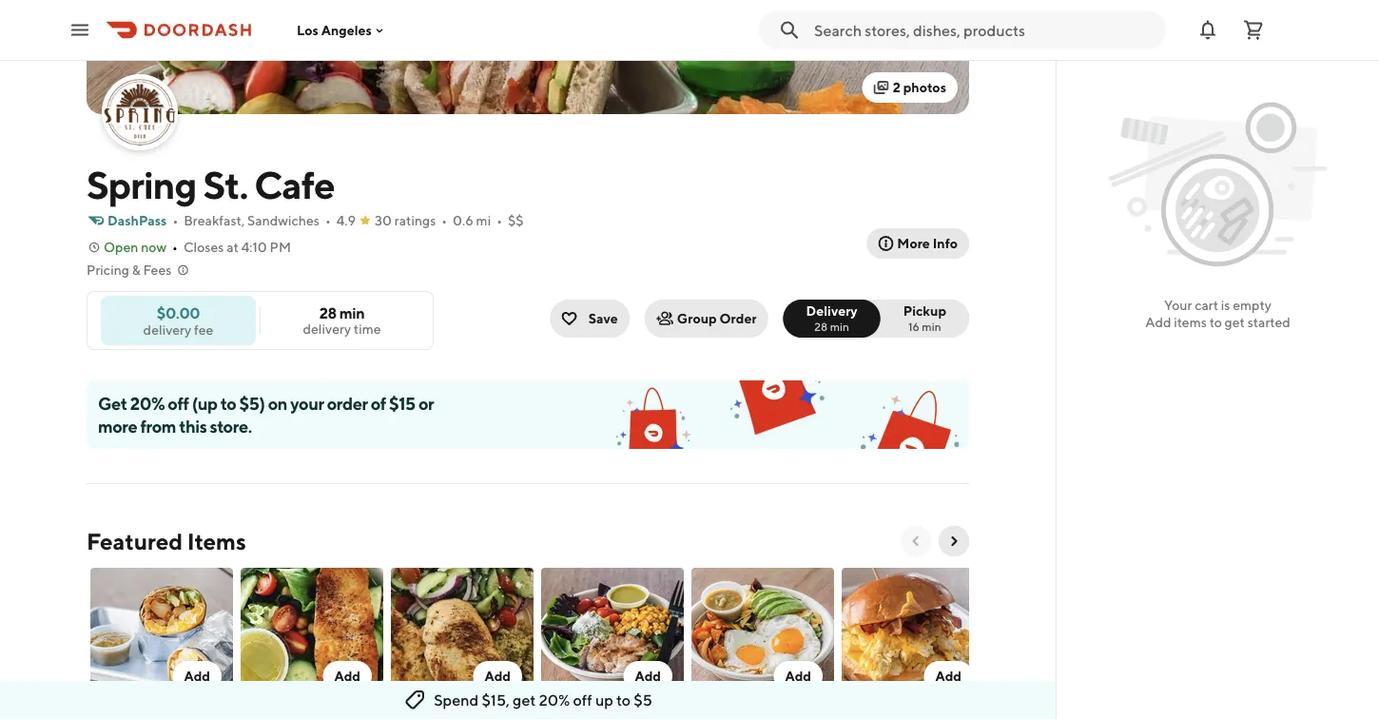 Task type: describe. For each thing, give the bounding box(es) containing it.
0.6 mi • $$
[[453, 213, 524, 228]]

add for 'pan seared salmon plate' image
[[334, 668, 360, 684]]

spend
[[434, 691, 479, 709]]

los
[[297, 22, 319, 38]]

breakfast,
[[184, 213, 245, 228]]

add inside your cart is empty add items to get started
[[1145, 314, 1171, 330]]

pan seared salmon plate image
[[241, 568, 383, 703]]

1 vertical spatial get
[[513, 691, 536, 709]]

min inside the 28 min delivery time
[[339, 304, 365, 322]]

none radio containing pickup
[[869, 300, 969, 338]]

$0.00
[[157, 303, 200, 321]]

get inside your cart is empty add items to get started
[[1225, 314, 1245, 330]]

get 20% off (up to $5) on your order of $15 or more from this store.
[[98, 393, 434, 436]]

fee
[[194, 321, 213, 337]]

&
[[132, 262, 140, 278]]

min for pickup
[[922, 320, 941, 333]]

featured items heading
[[87, 526, 246, 556]]

now
[[141, 239, 167, 255]]

• right "now"
[[172, 239, 178, 255]]

up
[[595, 691, 613, 709]]

bacon egg & cheese image
[[842, 568, 984, 703]]

delivery inside $0.00 delivery fee
[[143, 321, 191, 337]]

30 ratings •
[[375, 213, 447, 228]]

1 vertical spatial 20%
[[539, 691, 570, 709]]

on
[[268, 393, 287, 413]]

this
[[179, 416, 207, 436]]

pricing
[[87, 262, 129, 278]]

• left 4.9
[[325, 213, 331, 228]]

more info button
[[867, 228, 969, 259]]

add for "breakfast burrito" image at the bottom left
[[184, 668, 210, 684]]

your
[[1164, 297, 1192, 313]]

1 horizontal spatial off
[[573, 691, 592, 709]]

order
[[720, 311, 757, 326]]

previous button of carousel image
[[908, 534, 924, 549]]

fees
[[143, 262, 172, 278]]

delivery
[[806, 303, 858, 319]]

add for bacon egg & cheese image
[[935, 668, 962, 684]]

time
[[354, 321, 381, 337]]

pricing & fees button
[[87, 261, 191, 280]]

$15
[[389, 393, 415, 413]]

• right mi at the left top of page
[[497, 213, 502, 228]]

items
[[187, 527, 246, 555]]

to inside get 20% off (up to $5) on your order of $15 or more from this store.
[[220, 393, 236, 413]]

photos
[[903, 79, 946, 95]]

sandwiches
[[247, 213, 320, 228]]

save button
[[550, 300, 630, 338]]

30
[[375, 213, 392, 228]]

• closes at 4:10 pm
[[172, 239, 291, 255]]

min for delivery
[[830, 320, 849, 333]]

to for your
[[1209, 314, 1222, 330]]

28 inside delivery 28 min
[[814, 320, 828, 333]]

add for "grilled chicken plate" image
[[485, 668, 511, 684]]

group
[[677, 311, 717, 326]]

store.
[[210, 416, 252, 436]]

breakfast burrito image
[[90, 568, 233, 703]]

(up
[[192, 393, 217, 413]]

empty
[[1233, 297, 1272, 313]]

20% inside get 20% off (up to $5) on your order of $15 or more from this store.
[[130, 393, 165, 413]]

from
[[140, 416, 176, 436]]

more info
[[897, 235, 958, 251]]

$5)
[[239, 393, 265, 413]]

started
[[1248, 314, 1290, 330]]

breakfast bowl image
[[691, 568, 834, 703]]

open now
[[104, 239, 167, 255]]

$0.00 delivery fee
[[143, 303, 213, 337]]

more
[[98, 416, 137, 436]]



Task type: locate. For each thing, give the bounding box(es) containing it.
min down delivery
[[830, 320, 849, 333]]

0.6
[[453, 213, 473, 228]]

open menu image
[[68, 19, 91, 41]]

notification bell image
[[1197, 19, 1219, 41]]

get right $15,
[[513, 691, 536, 709]]

1 horizontal spatial 20%
[[539, 691, 570, 709]]

closes
[[184, 239, 224, 255]]

0 horizontal spatial delivery
[[143, 321, 191, 337]]

or
[[418, 393, 434, 413]]

2 vertical spatial to
[[616, 691, 631, 709]]

spring
[[87, 162, 196, 207]]

add
[[1145, 314, 1171, 330], [184, 668, 210, 684], [334, 668, 360, 684], [485, 668, 511, 684], [635, 668, 661, 684], [785, 668, 811, 684], [935, 668, 962, 684]]

20% left the up
[[539, 691, 570, 709]]

dashpass
[[107, 213, 167, 228]]

info
[[933, 235, 958, 251]]

featured
[[87, 527, 183, 555]]

your cart is empty add items to get started
[[1145, 297, 1290, 330]]

min inside delivery 28 min
[[830, 320, 849, 333]]

delivery left time
[[303, 321, 351, 337]]

to
[[1209, 314, 1222, 330], [220, 393, 236, 413], [616, 691, 631, 709]]

is
[[1221, 297, 1230, 313]]

group order
[[677, 311, 757, 326]]

0 vertical spatial get
[[1225, 314, 1245, 330]]

get down is
[[1225, 314, 1245, 330]]

$15,
[[482, 691, 510, 709]]

20% up from
[[130, 393, 165, 413]]

min up the order
[[339, 304, 365, 322]]

off left (up
[[168, 393, 189, 413]]

your
[[290, 393, 324, 413]]

delivery
[[303, 321, 351, 337], [143, 321, 191, 337]]

0 vertical spatial 20%
[[130, 393, 165, 413]]

breakfast, sandwiches
[[184, 213, 320, 228]]

get
[[98, 393, 127, 413]]

2 photos
[[893, 79, 946, 95]]

to right the up
[[616, 691, 631, 709]]

off left the up
[[573, 691, 592, 709]]

to for spend
[[616, 691, 631, 709]]

open
[[104, 239, 138, 255]]

$5
[[634, 691, 652, 709]]

grilled chicken plate image
[[391, 568, 534, 703]]

min down the pickup
[[922, 320, 941, 333]]

more
[[897, 235, 930, 251]]

chicken avocado salad image
[[541, 568, 684, 703]]

1 horizontal spatial delivery
[[303, 321, 351, 337]]

dashpass •
[[107, 213, 178, 228]]

4.9
[[337, 213, 356, 228]]

los angeles
[[297, 22, 372, 38]]

items
[[1174, 314, 1207, 330]]

spend $15, get 20% off up to $5
[[434, 691, 652, 709]]

pm
[[270, 239, 291, 255]]

to up store.
[[220, 393, 236, 413]]

los angeles button
[[297, 22, 387, 38]]

0 vertical spatial off
[[168, 393, 189, 413]]

min
[[339, 304, 365, 322], [830, 320, 849, 333], [922, 320, 941, 333]]

pickup
[[903, 303, 946, 319]]

0 horizontal spatial min
[[339, 304, 365, 322]]

min inside pickup 16 min
[[922, 320, 941, 333]]

st.
[[203, 162, 248, 207]]

cafe
[[254, 162, 335, 207]]

add for breakfast bowl image
[[785, 668, 811, 684]]

1 horizontal spatial get
[[1225, 314, 1245, 330]]

next button of carousel image
[[946, 534, 962, 549]]

• right "dashpass"
[[173, 213, 178, 228]]

28 down delivery
[[814, 320, 828, 333]]

1 vertical spatial to
[[220, 393, 236, 413]]

28 inside the 28 min delivery time
[[319, 304, 337, 322]]

of
[[371, 393, 386, 413]]

28
[[319, 304, 337, 322], [814, 320, 828, 333]]

cart
[[1195, 297, 1218, 313]]

1 horizontal spatial to
[[616, 691, 631, 709]]

•
[[173, 213, 178, 228], [325, 213, 331, 228], [442, 213, 447, 228], [497, 213, 502, 228], [172, 239, 178, 255]]

2 horizontal spatial min
[[922, 320, 941, 333]]

0 horizontal spatial off
[[168, 393, 189, 413]]

delivery 28 min
[[806, 303, 858, 333]]

28 min delivery time
[[303, 304, 381, 337]]

2
[[893, 79, 901, 95]]

angeles
[[321, 22, 372, 38]]

1 vertical spatial off
[[573, 691, 592, 709]]

order methods option group
[[783, 300, 969, 338]]

pickup 16 min
[[903, 303, 946, 333]]

2 horizontal spatial to
[[1209, 314, 1222, 330]]

at
[[227, 239, 239, 255]]

• left 0.6
[[442, 213, 447, 228]]

off inside get 20% off (up to $5) on your order of $15 or more from this store.
[[168, 393, 189, 413]]

group order button
[[645, 300, 768, 338]]

ratings
[[395, 213, 436, 228]]

20%
[[130, 393, 165, 413], [539, 691, 570, 709]]

off
[[168, 393, 189, 413], [573, 691, 592, 709]]

delivery left the fee
[[143, 321, 191, 337]]

0 horizontal spatial get
[[513, 691, 536, 709]]

1 horizontal spatial 28
[[814, 320, 828, 333]]

pricing & fees
[[87, 262, 172, 278]]

get
[[1225, 314, 1245, 330], [513, 691, 536, 709]]

spring st. cafe image
[[104, 76, 176, 148]]

None radio
[[783, 300, 880, 338]]

16
[[908, 320, 920, 333]]

order
[[327, 393, 368, 413]]

to inside your cart is empty add items to get started
[[1209, 314, 1222, 330]]

to down cart on the right top
[[1209, 314, 1222, 330]]

1 horizontal spatial min
[[830, 320, 849, 333]]

featured items
[[87, 527, 246, 555]]

mi
[[476, 213, 491, 228]]

28 left time
[[319, 304, 337, 322]]

0 items, open order cart image
[[1242, 19, 1265, 41]]

4:10
[[241, 239, 267, 255]]

$$
[[508, 213, 524, 228]]

none radio containing delivery
[[783, 300, 880, 338]]

None radio
[[869, 300, 969, 338]]

Store search: begin typing to search for stores available on DoorDash text field
[[814, 19, 1155, 40]]

0 horizontal spatial 28
[[319, 304, 337, 322]]

delivery inside the 28 min delivery time
[[303, 321, 351, 337]]

save
[[588, 311, 618, 326]]

add button
[[87, 564, 237, 719], [237, 564, 387, 719], [387, 564, 537, 719], [537, 564, 688, 719], [688, 564, 838, 719], [838, 564, 988, 719], [173, 661, 222, 691], [323, 661, 372, 691], [473, 661, 522, 691], [623, 661, 672, 691], [774, 661, 823, 691], [924, 661, 973, 691]]

add for chicken avocado salad image
[[635, 668, 661, 684]]

spring st. cafe
[[87, 162, 335, 207]]

0 horizontal spatial 20%
[[130, 393, 165, 413]]

2 photos button
[[862, 72, 958, 103]]

0 horizontal spatial to
[[220, 393, 236, 413]]

0 vertical spatial to
[[1209, 314, 1222, 330]]



Task type: vqa. For each thing, say whether or not it's contained in the screenshot.
the Featured
yes



